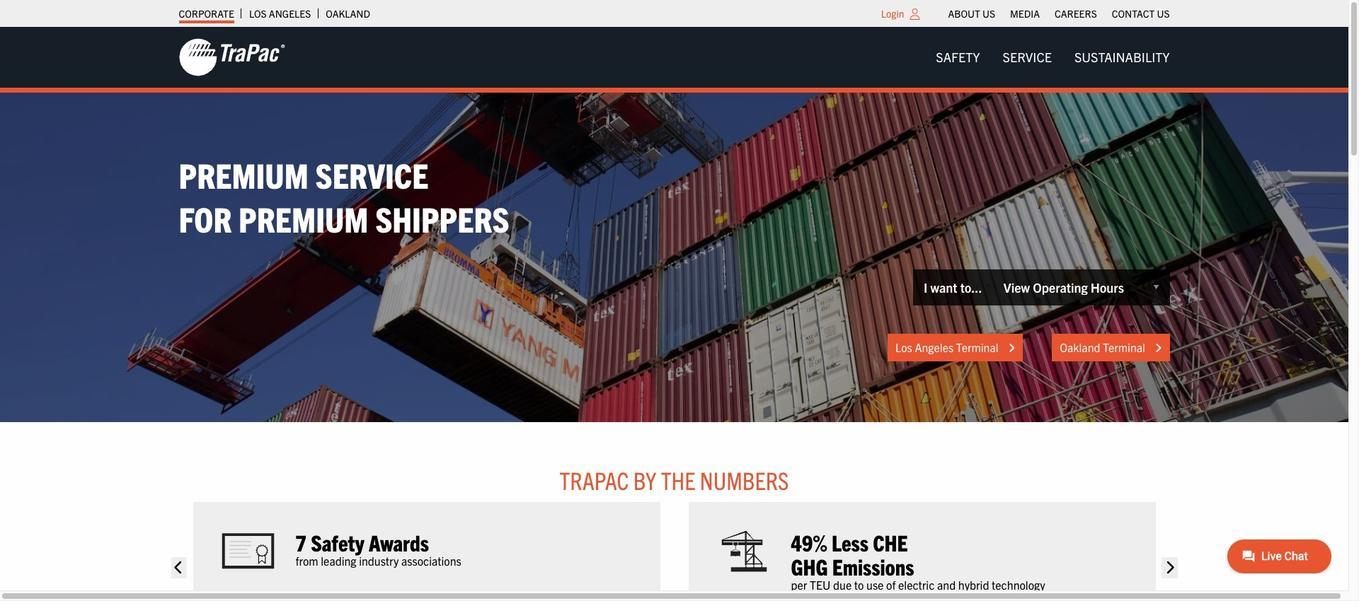 Task type: vqa. For each thing, say whether or not it's contained in the screenshot.
leading
yes



Task type: describe. For each thing, give the bounding box(es) containing it.
us for contact us
[[1157, 7, 1170, 20]]

hybrid
[[959, 578, 990, 593]]

2 terminal from the left
[[1103, 341, 1146, 355]]

and
[[938, 578, 956, 593]]

to...
[[961, 280, 982, 296]]

corporate
[[179, 7, 234, 20]]

1 vertical spatial premium
[[239, 197, 369, 240]]

oakland terminal link
[[1052, 334, 1170, 362]]

trapac by the numbers
[[560, 465, 789, 496]]

us for about us
[[983, 7, 996, 20]]

7
[[296, 529, 307, 556]]

to
[[855, 578, 864, 593]]

login link
[[881, 7, 905, 20]]

media link
[[1010, 4, 1040, 23]]

associations
[[401, 554, 462, 568]]

sustainability
[[1075, 49, 1170, 65]]

electric
[[899, 578, 935, 593]]

service link
[[992, 43, 1063, 72]]

oakland for oakland
[[326, 7, 370, 20]]

light image
[[910, 8, 920, 20]]

1 terminal from the left
[[957, 341, 999, 355]]

numbers
[[700, 465, 789, 496]]

premium service for premium shippers
[[179, 153, 510, 240]]

technology
[[992, 578, 1046, 593]]

2 solid image from the left
[[1162, 558, 1178, 579]]

about us link
[[949, 4, 996, 23]]

corporate image
[[179, 38, 285, 77]]

7 safety awards from leading industry associations
[[296, 529, 462, 568]]

sustainability link
[[1063, 43, 1181, 72]]

angeles for los angeles terminal
[[915, 341, 954, 355]]

less
[[832, 529, 869, 556]]

from
[[296, 554, 318, 568]]

trapac
[[560, 465, 629, 496]]

oakland terminal
[[1060, 341, 1148, 355]]

of
[[887, 578, 896, 593]]

los angeles link
[[249, 4, 311, 23]]

i want to...
[[924, 280, 982, 296]]

los for los angeles terminal
[[896, 341, 913, 355]]

i
[[924, 280, 928, 296]]

service inside 'link'
[[1003, 49, 1052, 65]]

due
[[833, 578, 852, 593]]

los angeles terminal link
[[888, 334, 1023, 362]]

safety inside menu bar
[[936, 49, 980, 65]]

menu bar containing about us
[[941, 4, 1178, 23]]

49% less che ghg emissions per teu due to use of electric and hybrid technology
[[791, 529, 1046, 593]]

oakland for oakland terminal
[[1060, 341, 1101, 355]]



Task type: locate. For each thing, give the bounding box(es) containing it.
premium
[[179, 153, 309, 196], [239, 197, 369, 240]]

1 solid image from the left
[[171, 558, 187, 579]]

login
[[881, 7, 905, 20]]

1 horizontal spatial angeles
[[915, 341, 954, 355]]

menu bar containing safety
[[925, 43, 1181, 72]]

media
[[1010, 7, 1040, 20]]

0 vertical spatial los
[[249, 7, 267, 20]]

safety inside 7 safety awards from leading industry associations
[[311, 529, 364, 556]]

for
[[179, 197, 232, 240]]

contact us link
[[1112, 4, 1170, 23]]

leading
[[321, 554, 357, 568]]

awards
[[369, 529, 429, 556]]

los angeles terminal
[[896, 341, 1001, 355]]

safety down about
[[936, 49, 980, 65]]

safety right the 7
[[311, 529, 364, 556]]

0 horizontal spatial safety
[[311, 529, 364, 556]]

industry
[[359, 554, 399, 568]]

2 solid image from the left
[[1155, 343, 1162, 354]]

oakland link
[[326, 4, 370, 23]]

angeles
[[269, 7, 311, 20], [915, 341, 954, 355]]

0 horizontal spatial solid image
[[1008, 343, 1016, 354]]

about
[[949, 7, 981, 20]]

0 horizontal spatial solid image
[[171, 558, 187, 579]]

0 horizontal spatial oakland
[[326, 7, 370, 20]]

1 us from the left
[[983, 7, 996, 20]]

2 us from the left
[[1157, 7, 1170, 20]]

safety link
[[925, 43, 992, 72]]

0 vertical spatial premium
[[179, 153, 309, 196]]

1 vertical spatial safety
[[311, 529, 364, 556]]

want
[[931, 280, 958, 296]]

solid image inside oakland terminal link
[[1155, 343, 1162, 354]]

angeles left oakland link
[[269, 7, 311, 20]]

by
[[634, 465, 657, 496]]

che
[[873, 529, 908, 556]]

service
[[1003, 49, 1052, 65], [315, 153, 429, 196]]

service inside premium service for premium shippers
[[315, 153, 429, 196]]

0 vertical spatial menu bar
[[941, 4, 1178, 23]]

1 vertical spatial oakland
[[1060, 341, 1101, 355]]

us right contact
[[1157, 7, 1170, 20]]

1 horizontal spatial oakland
[[1060, 341, 1101, 355]]

angeles down i
[[915, 341, 954, 355]]

the
[[661, 465, 696, 496]]

us right about
[[983, 7, 996, 20]]

1 horizontal spatial service
[[1003, 49, 1052, 65]]

0 horizontal spatial los
[[249, 7, 267, 20]]

solid image
[[171, 558, 187, 579], [1162, 558, 1178, 579]]

about us
[[949, 7, 996, 20]]

0 vertical spatial service
[[1003, 49, 1052, 65]]

teu
[[810, 578, 831, 593]]

solid image inside los angeles terminal link
[[1008, 343, 1016, 354]]

0 vertical spatial safety
[[936, 49, 980, 65]]

1 solid image from the left
[[1008, 343, 1016, 354]]

oakland
[[326, 7, 370, 20], [1060, 341, 1101, 355]]

1 horizontal spatial solid image
[[1162, 558, 1178, 579]]

ghg
[[791, 553, 828, 580]]

1 vertical spatial menu bar
[[925, 43, 1181, 72]]

us
[[983, 7, 996, 20], [1157, 7, 1170, 20]]

emissions
[[832, 553, 914, 580]]

solid image right oakland terminal
[[1155, 343, 1162, 354]]

menu bar up service 'link'
[[941, 4, 1178, 23]]

0 vertical spatial angeles
[[269, 7, 311, 20]]

shippers
[[375, 197, 510, 240]]

contact
[[1112, 7, 1155, 20]]

angeles for los angeles
[[269, 7, 311, 20]]

1 horizontal spatial us
[[1157, 7, 1170, 20]]

1 vertical spatial angeles
[[915, 341, 954, 355]]

los angeles
[[249, 7, 311, 20]]

menu bar down "careers" 'link' at the right of the page
[[925, 43, 1181, 72]]

los
[[249, 7, 267, 20], [896, 341, 913, 355]]

0 horizontal spatial us
[[983, 7, 996, 20]]

0 vertical spatial oakland
[[326, 7, 370, 20]]

terminal
[[957, 341, 999, 355], [1103, 341, 1146, 355]]

use
[[867, 578, 884, 593]]

los for los angeles
[[249, 7, 267, 20]]

safety
[[936, 49, 980, 65], [311, 529, 364, 556]]

solid image right los angeles terminal
[[1008, 343, 1016, 354]]

careers link
[[1055, 4, 1097, 23]]

0 horizontal spatial service
[[315, 153, 429, 196]]

1 vertical spatial los
[[896, 341, 913, 355]]

1 horizontal spatial los
[[896, 341, 913, 355]]

solid image for oakland terminal
[[1155, 343, 1162, 354]]

solid image for los angeles terminal
[[1008, 343, 1016, 354]]

careers
[[1055, 7, 1097, 20]]

corporate link
[[179, 4, 234, 23]]

0 horizontal spatial angeles
[[269, 7, 311, 20]]

menu bar
[[941, 4, 1178, 23], [925, 43, 1181, 72]]

1 horizontal spatial safety
[[936, 49, 980, 65]]

per
[[791, 578, 807, 593]]

1 horizontal spatial solid image
[[1155, 343, 1162, 354]]

solid image
[[1008, 343, 1016, 354], [1155, 343, 1162, 354]]

contact us
[[1112, 7, 1170, 20]]

0 horizontal spatial terminal
[[957, 341, 999, 355]]

49%
[[791, 529, 828, 556]]

1 horizontal spatial terminal
[[1103, 341, 1146, 355]]

1 vertical spatial service
[[315, 153, 429, 196]]



